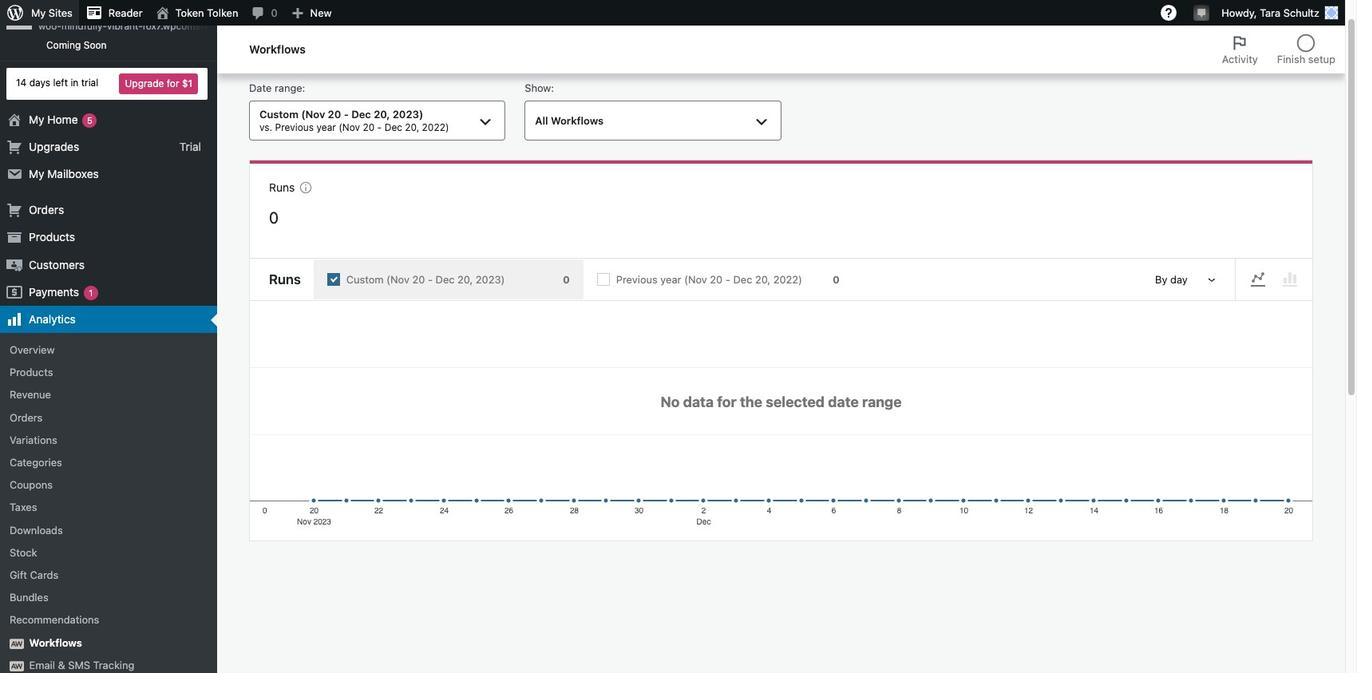 Task type: locate. For each thing, give the bounding box(es) containing it.
workflows right all at top
[[551, 114, 604, 127]]

token up fox7.wpcomstaging.com
[[175, 6, 204, 19]]

orders down revenue
[[10, 411, 43, 424]]

notification image
[[1196, 6, 1208, 18]]

custom for custom (nov 20 - dec 20, 2023)
[[346, 273, 384, 286]]

workflows down recommendations
[[29, 636, 82, 649]]

vs.
[[260, 121, 272, 133]]

setup
[[1309, 53, 1336, 65]]

taxes link
[[0, 496, 217, 519]]

2 vertical spatial my
[[29, 167, 44, 180]]

token inside token tolken woo-mindfully-vibrant-fox7.wpcomstaging.com coming soon
[[38, 4, 69, 18]]

upgrades
[[29, 140, 79, 153]]

1 automatewoo element from the top
[[10, 638, 24, 649]]

tolken inside token tolken link
[[207, 6, 238, 19]]

automatewoo element for workflows
[[10, 638, 24, 649]]

gift
[[10, 569, 27, 581]]

workflows down 0 link
[[249, 42, 306, 56]]

0 horizontal spatial :
[[302, 81, 305, 94]]

trial
[[81, 77, 98, 89]]

tolken inside token tolken woo-mindfully-vibrant-fox7.wpcomstaging.com coming soon
[[72, 4, 105, 18]]

custom inside custom (nov 20 - dec 20, 2023) vs. previous year (nov 20 - dec 20, 2022)
[[260, 108, 299, 121]]

email & sms tracking link
[[0, 654, 217, 673]]

0 horizontal spatial year
[[317, 121, 336, 133]]

new link
[[284, 0, 338, 26]]

products link down analytics link
[[0, 361, 217, 384]]

custom for custom (nov 20 - dec 20, 2023) vs. previous year (nov 20 - dec 20, 2022)
[[260, 108, 299, 121]]

0 vertical spatial 2022)
[[422, 121, 449, 133]]

1 horizontal spatial :
[[551, 81, 554, 94]]

1 vertical spatial 2023)
[[476, 273, 505, 286]]

&
[[58, 659, 65, 671]]

finish setup
[[1278, 53, 1336, 65]]

howdy, tara schultz
[[1222, 6, 1320, 19]]

fox7.wpcomstaging.com
[[143, 20, 251, 32]]

0 vertical spatial products link
[[0, 224, 217, 251]]

taxes
[[10, 501, 37, 514]]

0 vertical spatial my
[[31, 6, 46, 19]]

revenue link
[[0, 384, 217, 406]]

recommendations link
[[0, 609, 217, 631]]

tolken for token tolken woo-mindfully-vibrant-fox7.wpcomstaging.com coming soon
[[72, 4, 105, 18]]

2022)
[[422, 121, 449, 133], [774, 273, 803, 286]]

0 horizontal spatial 2022)
[[422, 121, 449, 133]]

token
[[38, 4, 69, 18], [175, 6, 204, 19]]

(nov
[[301, 108, 325, 121], [339, 121, 360, 133], [387, 273, 410, 286], [684, 273, 707, 286]]

0 vertical spatial orders link
[[0, 197, 217, 224]]

runs
[[269, 181, 295, 194], [269, 272, 301, 288]]

in
[[71, 77, 79, 89]]

1 vertical spatial workflows
[[551, 114, 604, 127]]

2023) inside custom (nov 20 - dec 20, 2023) vs. previous year (nov 20 - dec 20, 2022)
[[393, 108, 423, 121]]

gift cards
[[10, 569, 59, 581]]

date
[[249, 81, 272, 94]]

2023)
[[393, 108, 423, 121], [476, 273, 505, 286]]

previous year (nov 20 - dec 20, 2022)
[[616, 273, 803, 286]]

1 vertical spatial year
[[661, 273, 682, 286]]

all
[[535, 114, 548, 127]]

automatewoo element down recommendations
[[10, 638, 24, 649]]

1 horizontal spatial 2023)
[[476, 273, 505, 286]]

all workflows
[[535, 114, 604, 127]]

my left home
[[29, 112, 44, 126]]

cards
[[30, 569, 59, 581]]

1 horizontal spatial workflows
[[249, 42, 306, 56]]

for
[[167, 77, 179, 89]]

my
[[31, 6, 46, 19], [29, 112, 44, 126], [29, 167, 44, 180]]

automatewoo element
[[10, 638, 24, 649], [10, 661, 24, 671]]

orders link down my mailboxes link
[[0, 197, 217, 224]]

1 : from the left
[[302, 81, 305, 94]]

1 vertical spatial 2022)
[[774, 273, 803, 286]]

products down the overview
[[10, 366, 53, 379]]

previous inside custom (nov 20 - dec 20, 2023) vs. previous year (nov 20 - dec 20, 2022)
[[275, 121, 314, 133]]

1 products link from the top
[[0, 224, 217, 251]]

token tolken woo-mindfully-vibrant-fox7.wpcomstaging.com coming soon
[[38, 4, 251, 51]]

token tolken
[[175, 6, 238, 19]]

: up all workflows
[[551, 81, 554, 94]]

upgrade
[[125, 77, 164, 89]]

2 horizontal spatial workflows
[[551, 114, 604, 127]]

my up woo-
[[31, 6, 46, 19]]

automatewoo element left email
[[10, 661, 24, 671]]

1 vertical spatial orders link
[[0, 406, 217, 429]]

2023) for custom (nov 20 - dec 20, 2023)
[[476, 273, 505, 286]]

workflows
[[249, 42, 306, 56], [551, 114, 604, 127], [29, 636, 82, 649]]

20
[[328, 108, 341, 121], [363, 121, 375, 133], [412, 273, 425, 286], [710, 273, 723, 286]]

1 vertical spatial runs
[[269, 272, 301, 288]]

categories link
[[0, 451, 217, 474]]

sms
[[68, 659, 90, 671]]

1 horizontal spatial tolken
[[207, 6, 238, 19]]

None checkbox
[[314, 260, 584, 300], [584, 260, 853, 300], [314, 260, 584, 300], [584, 260, 853, 300]]

token inside toolbar navigation
[[175, 6, 204, 19]]

my down upgrades
[[29, 167, 44, 180]]

0 horizontal spatial tolken
[[72, 4, 105, 18]]

my home 5
[[29, 112, 92, 126]]

tab list
[[1213, 26, 1346, 73]]

0 vertical spatial year
[[317, 121, 336, 133]]

reader link
[[79, 0, 149, 26]]

1 vertical spatial custom
[[346, 273, 384, 286]]

1 runs from the top
[[269, 181, 295, 194]]

menu bar
[[1236, 265, 1313, 294]]

token for token tolken
[[175, 6, 204, 19]]

0 vertical spatial previous
[[275, 121, 314, 133]]

1 horizontal spatial token
[[175, 6, 204, 19]]

tolken up fox7.wpcomstaging.com
[[207, 6, 238, 19]]

overview
[[10, 343, 55, 356]]

soon
[[84, 39, 107, 51]]

custom (nov 20 - dec 20, 2023) vs. previous year (nov 20 - dec 20, 2022)
[[260, 108, 449, 133]]

token up woo-
[[38, 4, 69, 18]]

customers
[[29, 258, 85, 271]]

vibrant-
[[107, 20, 143, 32]]

tara
[[1260, 6, 1281, 19]]

14 days left in trial
[[16, 77, 98, 89]]

stock link
[[0, 541, 217, 564]]

toolbar navigation
[[0, 0, 1346, 29]]

1
[[89, 287, 93, 298]]

2 runs from the top
[[269, 272, 301, 288]]

products link up 1
[[0, 224, 217, 251]]

tolken up mindfully-
[[72, 4, 105, 18]]

orders down my mailboxes
[[29, 203, 64, 217]]

finish setup button
[[1268, 26, 1346, 73]]

orders
[[29, 203, 64, 217], [10, 411, 43, 424]]

1 horizontal spatial previous
[[616, 273, 658, 286]]

: right date
[[302, 81, 305, 94]]

0 vertical spatial products
[[29, 230, 75, 244]]

mailboxes
[[47, 167, 99, 180]]

new
[[310, 6, 332, 19]]

howdy,
[[1222, 6, 1257, 19]]

1 orders link from the top
[[0, 197, 217, 224]]

automatewoo element inside email & sms tracking link
[[10, 661, 24, 671]]

2 automatewoo element from the top
[[10, 661, 24, 671]]

my for my home 5
[[29, 112, 44, 126]]

0 vertical spatial custom
[[260, 108, 299, 121]]

orders link
[[0, 197, 217, 224], [0, 406, 217, 429]]

custom
[[260, 108, 299, 121], [346, 273, 384, 286]]

automatewoo element inside "workflows" link
[[10, 638, 24, 649]]

0 vertical spatial runs
[[269, 181, 295, 194]]

1 horizontal spatial 2022)
[[774, 273, 803, 286]]

0 horizontal spatial 2023)
[[393, 108, 423, 121]]

0 vertical spatial orders
[[29, 203, 64, 217]]

finish
[[1278, 53, 1306, 65]]

0 vertical spatial automatewoo element
[[10, 638, 24, 649]]

20,
[[374, 108, 390, 121], [405, 121, 419, 133], [458, 273, 473, 286], [755, 273, 771, 286]]

year
[[317, 121, 336, 133], [661, 273, 682, 286]]

0 vertical spatial 2023)
[[393, 108, 423, 121]]

variations link
[[0, 429, 217, 451]]

1 vertical spatial my
[[29, 112, 44, 126]]

revenue
[[10, 388, 51, 401]]

coupons link
[[0, 474, 217, 496]]

my inside toolbar navigation
[[31, 6, 46, 19]]

dec
[[352, 108, 371, 121], [385, 121, 402, 133], [436, 273, 455, 286], [733, 273, 753, 286]]

2 vertical spatial workflows
[[29, 636, 82, 649]]

products up customers on the left of the page
[[29, 230, 75, 244]]

reader
[[108, 6, 143, 19]]

orders link up "categories" link
[[0, 406, 217, 429]]

workflows link
[[0, 631, 217, 654]]

schultz
[[1284, 6, 1320, 19]]

mindfully-
[[61, 20, 107, 32]]

0
[[271, 6, 278, 19], [269, 209, 279, 227], [563, 273, 570, 286], [833, 273, 840, 286]]

0 horizontal spatial custom
[[260, 108, 299, 121]]

0 horizontal spatial token
[[38, 4, 69, 18]]

1 vertical spatial products link
[[0, 361, 217, 384]]

range
[[275, 81, 302, 94]]

0 horizontal spatial previous
[[275, 121, 314, 133]]

date range :
[[249, 81, 305, 94]]

categories
[[10, 456, 62, 469]]

1 horizontal spatial custom
[[346, 273, 384, 286]]

1 vertical spatial automatewoo element
[[10, 661, 24, 671]]

my for my sites
[[31, 6, 46, 19]]

2 products link from the top
[[0, 361, 217, 384]]

tolken
[[72, 4, 105, 18], [207, 6, 238, 19]]



Task type: vqa. For each thing, say whether or not it's contained in the screenshot.
Submit
no



Task type: describe. For each thing, give the bounding box(es) containing it.
days
[[29, 77, 50, 89]]

show :
[[525, 81, 554, 94]]

tracking
[[93, 659, 134, 671]]

payments
[[29, 285, 79, 298]]

2 orders link from the top
[[0, 406, 217, 429]]

automatewoo element for email & sms tracking
[[10, 661, 24, 671]]

line chart image
[[1249, 270, 1268, 289]]

my sites
[[31, 6, 73, 19]]

bundles
[[10, 591, 48, 604]]

downloads
[[10, 524, 63, 536]]

year inside custom (nov 20 - dec 20, 2023) vs. previous year (nov 20 - dec 20, 2022)
[[317, 121, 336, 133]]

email & sms tracking
[[29, 659, 134, 671]]

all workflows button
[[525, 101, 781, 141]]

analytics link
[[0, 306, 217, 333]]

my for my mailboxes
[[29, 167, 44, 180]]

recommendations
[[10, 614, 99, 626]]

coupons
[[10, 478, 53, 491]]

0 inside performance indicators menu
[[269, 209, 279, 227]]

gift cards link
[[0, 564, 217, 586]]

1 vertical spatial orders
[[10, 411, 43, 424]]

my mailboxes link
[[0, 160, 217, 188]]

woo-
[[38, 20, 61, 32]]

customers link
[[0, 251, 217, 278]]

0 horizontal spatial workflows
[[29, 636, 82, 649]]

email
[[29, 659, 55, 671]]

upgrade for $1
[[125, 77, 192, 89]]

workflows inside 'dropdown button'
[[551, 114, 604, 127]]

upgrade for $1 button
[[119, 73, 198, 94]]

tolken for token tolken
[[207, 6, 238, 19]]

14
[[16, 77, 27, 89]]

overview link
[[0, 339, 217, 361]]

left
[[53, 77, 68, 89]]

0 vertical spatial workflows
[[249, 42, 306, 56]]

my mailboxes
[[29, 167, 99, 180]]

$1
[[182, 77, 192, 89]]

coming
[[46, 39, 81, 51]]

downloads link
[[0, 519, 217, 541]]

my sites link
[[0, 0, 79, 26]]

activity
[[1222, 53, 1258, 65]]

home
[[47, 112, 78, 126]]

2022) inside custom (nov 20 - dec 20, 2023) vs. previous year (nov 20 - dec 20, 2022)
[[422, 121, 449, 133]]

token for token tolken woo-mindfully-vibrant-fox7.wpcomstaging.com coming soon
[[38, 4, 69, 18]]

1 vertical spatial products
[[10, 366, 53, 379]]

1 vertical spatial previous
[[616, 273, 658, 286]]

runs inside performance indicators menu
[[269, 181, 295, 194]]

0 link
[[245, 0, 284, 26]]

2 : from the left
[[551, 81, 554, 94]]

stock
[[10, 546, 37, 559]]

5
[[87, 115, 92, 125]]

1 horizontal spatial year
[[661, 273, 682, 286]]

analytics
[[29, 312, 76, 326]]

bar chart image
[[1281, 270, 1300, 289]]

trial
[[180, 140, 201, 153]]

payments 1
[[29, 285, 93, 298]]

0 inside toolbar navigation
[[271, 6, 278, 19]]

performance indicators menu
[[249, 160, 1314, 259]]

show
[[525, 81, 551, 94]]

sites
[[49, 6, 73, 19]]

tab list containing activity
[[1213, 26, 1346, 73]]

custom (nov 20 - dec 20, 2023)
[[346, 273, 505, 286]]

token tolken link
[[149, 0, 245, 26]]

2023) for custom (nov 20 - dec 20, 2023) vs. previous year (nov 20 - dec 20, 2022)
[[393, 108, 423, 121]]

variations
[[10, 433, 57, 446]]

activity button
[[1213, 26, 1268, 73]]

bundles link
[[0, 586, 217, 609]]



